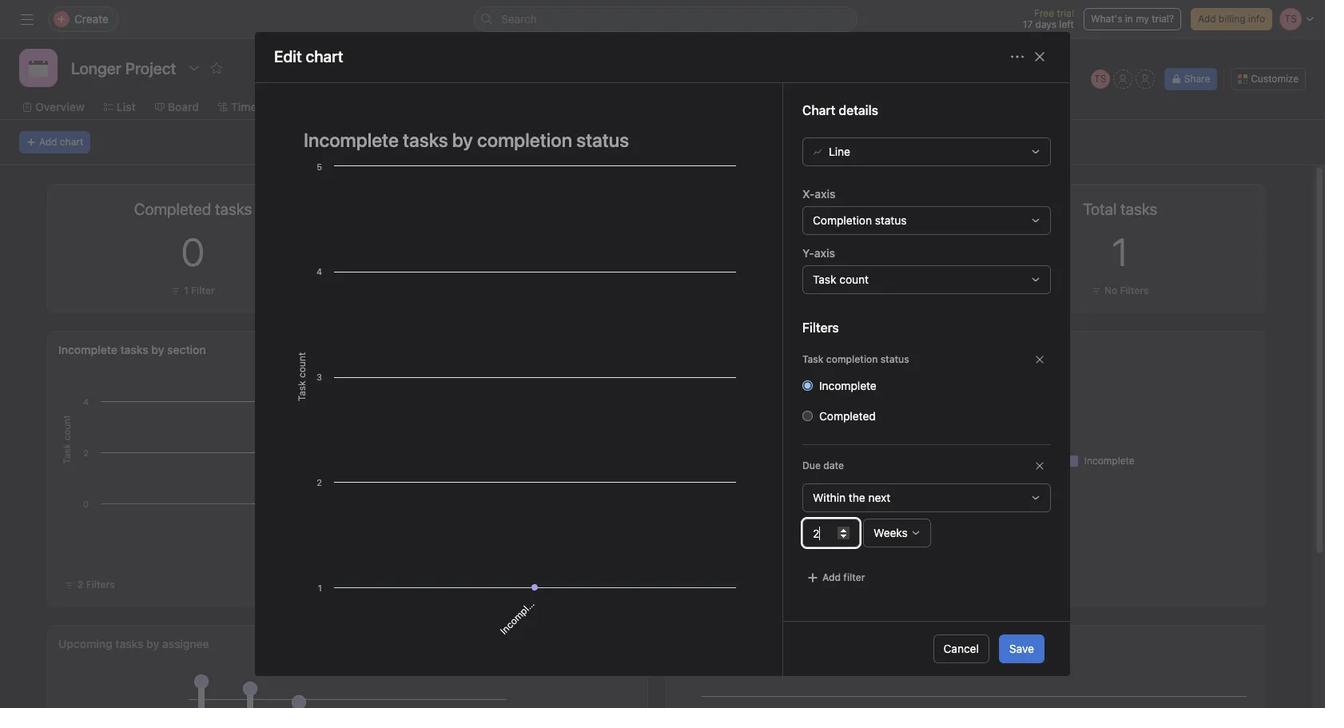 Task type: vqa. For each thing, say whether or not it's contained in the screenshot.
Group by: Custom sections dropdown button
no



Task type: describe. For each thing, give the bounding box(es) containing it.
search
[[501, 12, 537, 26]]

2 horizontal spatial 1 filter
[[802, 285, 833, 297]]

within the next
[[813, 491, 891, 504]]

filter for total tasks by completion status
[[703, 579, 727, 591]]

due
[[803, 459, 821, 471]]

tasks not in a section
[[327, 476, 404, 553]]

status inside "dropdown button"
[[875, 213, 907, 227]]

by
[[737, 343, 749, 357]]

completion status
[[813, 213, 907, 227]]

2 1 button from the left
[[1112, 229, 1129, 274]]

add for add filter
[[823, 571, 841, 583]]

more actions image
[[1011, 51, 1024, 63]]

a button to remove the filter image
[[1035, 461, 1045, 471]]

2 horizontal spatial filter
[[809, 285, 833, 297]]

search list box
[[474, 6, 858, 32]]

add filter
[[823, 571, 865, 583]]

within the next button
[[803, 483, 1051, 512]]

over time
[[766, 637, 815, 651]]

tasks for total
[[705, 343, 734, 357]]

ts button
[[1091, 70, 1110, 89]]

x-axis
[[803, 187, 836, 200]]

cancel
[[944, 642, 979, 655]]

total
[[677, 343, 703, 357]]

17
[[1023, 18, 1033, 30]]

board
[[168, 100, 199, 114]]

search button
[[474, 6, 858, 32]]

0 button for overdue tasks
[[800, 229, 823, 274]]

chart
[[60, 136, 83, 148]]

overdue tasks
[[761, 200, 862, 218]]

count
[[840, 272, 869, 286]]

upcoming tasks by assignee
[[58, 637, 209, 651]]

task for task completion over time
[[677, 637, 701, 651]]

no filters button
[[1088, 283, 1153, 299]]

1 filter button for total tasks by completion status
[[676, 574, 734, 596]]

timeline link
[[218, 98, 276, 116]]

1 1 button from the left
[[494, 229, 510, 274]]

task for task count
[[813, 272, 837, 286]]

free trial 17 days left
[[1023, 7, 1074, 30]]

filters for total tasks
[[1120, 285, 1149, 297]]

add for add billing info
[[1198, 13, 1216, 25]]

tasks for upcoming
[[115, 637, 144, 651]]

by section
[[151, 343, 206, 357]]

no
[[1105, 285, 1118, 297]]

1 vertical spatial status
[[881, 353, 909, 365]]

total tasks
[[1083, 200, 1158, 218]]

by assignee
[[146, 637, 209, 651]]

task for task completion status
[[803, 353, 824, 365]]

in inside button
[[1125, 13, 1133, 25]]

add to starred image
[[211, 62, 223, 74]]

what's in my trial?
[[1091, 13, 1174, 25]]

list
[[117, 100, 136, 114]]

a
[[367, 501, 379, 513]]

save
[[1010, 642, 1034, 655]]

0 for overdue tasks
[[800, 229, 823, 274]]

incomplete tasks by section
[[58, 343, 206, 357]]

share button
[[1164, 68, 1218, 90]]

cancel button
[[933, 635, 990, 663]]

free
[[1034, 7, 1054, 19]]

line button
[[803, 137, 1051, 166]]

no filters
[[1105, 285, 1149, 297]]

task count button
[[803, 265, 1051, 294]]

date
[[824, 459, 844, 471]]

a button to remove the filter image
[[1035, 355, 1045, 364]]

completion status
[[752, 343, 847, 357]]

in inside tasks not in a section
[[359, 507, 373, 521]]

total tasks by completion status
[[677, 343, 847, 357]]

calendar image
[[29, 58, 48, 78]]

0 button for completed tasks
[[181, 229, 205, 274]]

add for add chart
[[39, 136, 57, 148]]

left
[[1059, 18, 1074, 30]]

chart details
[[803, 103, 878, 117]]

what's in my trial? button
[[1084, 8, 1181, 30]]

section
[[372, 476, 404, 508]]

not
[[347, 514, 366, 533]]

weeks button
[[863, 519, 931, 547]]



Task type: locate. For each thing, give the bounding box(es) containing it.
0 for completed tasks
[[181, 229, 205, 274]]

1 filter for completed tasks
[[184, 285, 215, 297]]

task completion over time
[[677, 637, 815, 651]]

1 filter button up task completion over time
[[676, 574, 734, 596]]

2 vertical spatial filters
[[86, 579, 115, 591]]

1 filter
[[184, 285, 215, 297], [802, 285, 833, 297], [696, 579, 727, 591]]

2 vertical spatial task
[[677, 637, 701, 651]]

board link
[[155, 98, 199, 116]]

0 horizontal spatial add
[[39, 136, 57, 148]]

0 vertical spatial in
[[1125, 13, 1133, 25]]

Incomplete tasks by completion status text field
[[293, 121, 744, 158]]

completion for status
[[826, 353, 878, 365]]

axis up task count
[[814, 246, 835, 260]]

add inside dropdown button
[[823, 571, 841, 583]]

task
[[813, 272, 837, 286], [803, 353, 824, 365], [677, 637, 701, 651]]

filters
[[1120, 285, 1149, 297], [803, 320, 839, 335], [86, 579, 115, 591]]

1 vertical spatial add
[[39, 136, 57, 148]]

y-axis
[[803, 246, 835, 260]]

1 filter up by section
[[184, 285, 215, 297]]

filters for incomplete tasks by section
[[86, 579, 115, 591]]

weeks
[[874, 526, 908, 539]]

filter
[[191, 285, 215, 297], [809, 285, 833, 297], [703, 579, 727, 591]]

0 button down overdue tasks
[[800, 229, 823, 274]]

0 horizontal spatial 0 button
[[181, 229, 205, 274]]

filter
[[844, 571, 865, 583]]

1 filter button for completed tasks
[[167, 283, 219, 299]]

filter up task completion over time
[[703, 579, 727, 591]]

0 down overdue tasks
[[800, 229, 823, 274]]

1 horizontal spatial completion
[[826, 353, 878, 365]]

1 horizontal spatial filter
[[703, 579, 727, 591]]

1 filter button down y-
[[785, 283, 837, 299]]

1 button
[[494, 229, 510, 274], [1112, 229, 1129, 274]]

axis up completion
[[815, 187, 836, 200]]

1 vertical spatial completion
[[704, 637, 763, 651]]

tasks for incomplete
[[120, 343, 148, 357]]

1 filter button
[[167, 283, 219, 299], [785, 283, 837, 299], [676, 574, 734, 596]]

overview link
[[22, 98, 85, 116]]

axis for x-
[[815, 187, 836, 200]]

add filter button
[[803, 567, 869, 589]]

2 0 from the left
[[800, 229, 823, 274]]

0
[[181, 229, 205, 274], [800, 229, 823, 274]]

2 filters button
[[58, 574, 122, 596]]

Completed radio
[[803, 411, 813, 421]]

next
[[868, 491, 891, 504]]

filters right 2
[[86, 579, 115, 591]]

1 horizontal spatial 1 filter
[[696, 579, 727, 591]]

trial
[[1057, 7, 1074, 19]]

1 0 from the left
[[181, 229, 205, 274]]

0 horizontal spatial completion
[[704, 637, 763, 651]]

0 vertical spatial task
[[813, 272, 837, 286]]

1 horizontal spatial in
[[1125, 13, 1133, 25]]

completion for over time
[[704, 637, 763, 651]]

save button
[[999, 635, 1045, 663]]

0 vertical spatial add
[[1198, 13, 1216, 25]]

0 horizontal spatial filter
[[191, 285, 215, 297]]

1 horizontal spatial 0
[[800, 229, 823, 274]]

tasks left by
[[705, 343, 734, 357]]

upcoming
[[58, 637, 112, 651]]

0 horizontal spatial filters
[[86, 579, 115, 591]]

task completion status
[[803, 353, 909, 365]]

0 down completed tasks
[[181, 229, 205, 274]]

1 filter for total tasks by completion status
[[696, 579, 727, 591]]

filter for completed tasks
[[191, 285, 215, 297]]

2 horizontal spatial add
[[1198, 13, 1216, 25]]

1 filter button up by section
[[167, 283, 219, 299]]

line
[[829, 145, 850, 158]]

2
[[78, 579, 83, 591]]

share
[[1184, 73, 1210, 85]]

0 vertical spatial axis
[[815, 187, 836, 200]]

tasks left by section
[[120, 343, 148, 357]]

axis for y-
[[814, 246, 835, 260]]

billing
[[1219, 13, 1246, 25]]

1 horizontal spatial 0 button
[[800, 229, 823, 274]]

1 filter up task completion over time
[[696, 579, 727, 591]]

due date
[[803, 459, 844, 471]]

1 filter button for overdue tasks
[[785, 283, 837, 299]]

completion left over time
[[704, 637, 763, 651]]

None number field
[[803, 519, 860, 547]]

filters up completion status
[[803, 320, 839, 335]]

0 horizontal spatial 1 filter
[[184, 285, 215, 297]]

what's
[[1091, 13, 1123, 25]]

completed tasks
[[134, 200, 252, 218]]

1 filter down y-axis
[[802, 285, 833, 297]]

tasks
[[327, 527, 353, 553]]

completion up completed
[[826, 353, 878, 365]]

add billing info
[[1198, 13, 1265, 25]]

task inside dropdown button
[[813, 272, 837, 286]]

0 horizontal spatial 1 button
[[494, 229, 510, 274]]

2 filters
[[78, 579, 115, 591]]

1 vertical spatial filters
[[803, 320, 839, 335]]

completion
[[826, 353, 878, 365], [704, 637, 763, 651]]

1 vertical spatial in
[[359, 507, 373, 521]]

2 vertical spatial add
[[823, 571, 841, 583]]

1 horizontal spatial add
[[823, 571, 841, 583]]

add chart
[[39, 136, 83, 148]]

filter left count
[[809, 285, 833, 297]]

1
[[494, 229, 510, 274], [1112, 229, 1129, 274], [184, 285, 188, 297], [802, 285, 807, 297], [696, 579, 700, 591]]

status
[[875, 213, 907, 227], [881, 353, 909, 365]]

0 vertical spatial completion
[[826, 353, 878, 365]]

2 0 button from the left
[[800, 229, 823, 274]]

Incomplete radio
[[803, 380, 813, 391]]

1 horizontal spatial 1 button
[[1112, 229, 1129, 274]]

y-
[[803, 246, 814, 260]]

completion
[[813, 213, 872, 227]]

trial?
[[1152, 13, 1174, 25]]

0 button
[[181, 229, 205, 274], [800, 229, 823, 274]]

0 button down completed tasks
[[181, 229, 205, 274]]

axis
[[815, 187, 836, 200], [814, 246, 835, 260]]

task count
[[813, 272, 869, 286]]

tasks right upcoming
[[115, 637, 144, 651]]

1 horizontal spatial 1 filter button
[[676, 574, 734, 596]]

completion status button
[[803, 206, 1051, 235]]

edit chart
[[274, 47, 343, 66]]

the
[[849, 491, 865, 504]]

1 horizontal spatial filters
[[803, 320, 839, 335]]

add billing info button
[[1191, 8, 1273, 30]]

tasks
[[120, 343, 148, 357], [705, 343, 734, 357], [115, 637, 144, 651]]

add left chart
[[39, 136, 57, 148]]

add chart button
[[19, 131, 91, 153]]

add left billing
[[1198, 13, 1216, 25]]

2 horizontal spatial 1 filter button
[[785, 283, 837, 299]]

0 horizontal spatial 1 filter button
[[167, 283, 219, 299]]

in
[[1125, 13, 1133, 25], [359, 507, 373, 521]]

None text field
[[67, 54, 180, 82]]

1 0 button from the left
[[181, 229, 205, 274]]

1 vertical spatial task
[[803, 353, 824, 365]]

incomplete
[[58, 343, 117, 357], [819, 379, 877, 392], [1085, 454, 1135, 466], [498, 593, 542, 637]]

completed
[[819, 409, 876, 423]]

close image
[[1034, 51, 1046, 63]]

within
[[813, 491, 846, 504]]

0 vertical spatial filters
[[1120, 285, 1149, 297]]

ts
[[1094, 73, 1107, 85]]

0 vertical spatial status
[[875, 213, 907, 227]]

filter up by section
[[191, 285, 215, 297]]

x-
[[803, 187, 815, 200]]

1 vertical spatial axis
[[814, 246, 835, 260]]

0 horizontal spatial in
[[359, 507, 373, 521]]

info
[[1248, 13, 1265, 25]]

overview
[[35, 100, 85, 114]]

timeline
[[231, 100, 276, 114]]

0 horizontal spatial 0
[[181, 229, 205, 274]]

list link
[[104, 98, 136, 116]]

days
[[1036, 18, 1057, 30]]

filters right no
[[1120, 285, 1149, 297]]

add left filter
[[823, 571, 841, 583]]

2 horizontal spatial filters
[[1120, 285, 1149, 297]]

my
[[1136, 13, 1149, 25]]



